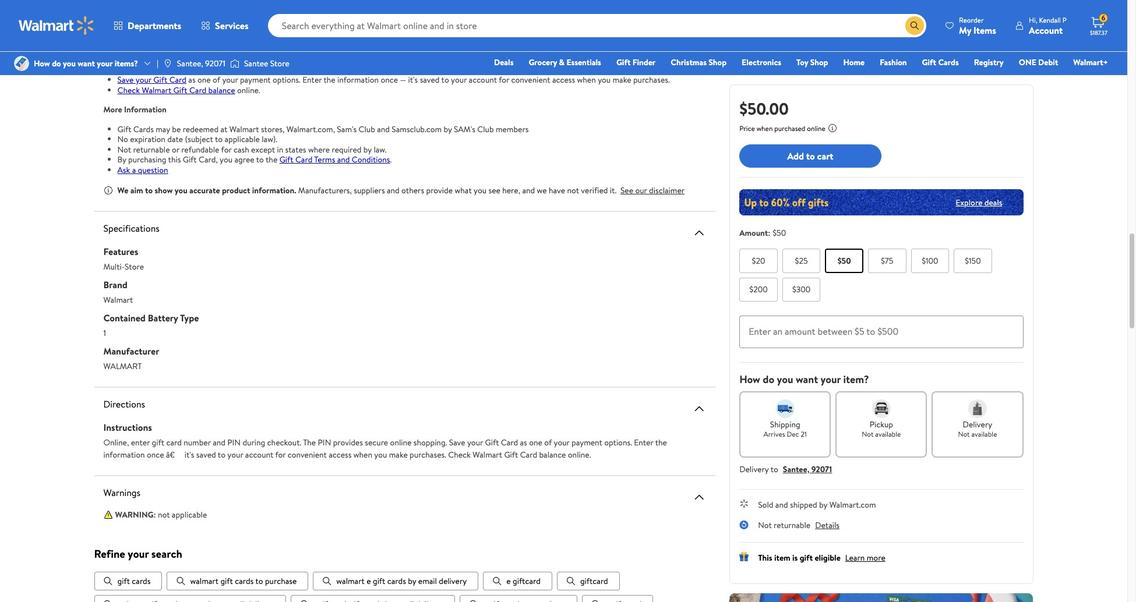 Task type: locate. For each thing, give the bounding box(es) containing it.
balance inside instructions online, enter gift card number and pin during checkout. the pin provides secure online shopping. save your gift card as one of your payment options. enter the information once â it's saved to your account for convenient access when you make purchases. check walmart gift card balance online.
[[539, 449, 566, 461]]

6 $187.37
[[1090, 13, 1107, 37]]

1 horizontal spatial do
[[763, 372, 774, 387]]

1 horizontal spatial purchases.
[[633, 74, 670, 86]]

when
[[577, 74, 596, 86], [757, 124, 773, 133], [353, 449, 372, 461]]

debit
[[1038, 57, 1058, 68]]

walmart e gift cards by email delivery
[[336, 576, 467, 587]]

explore deals link
[[951, 192, 1007, 213]]

not right have
[[567, 185, 579, 196]]

pin.
[[371, 25, 386, 36]]

available for pickup
[[875, 429, 901, 439]]

1 vertical spatial number
[[198, 64, 225, 75]]

0 vertical spatial $50
[[773, 227, 786, 239]]

store inside features multi-store brand walmart contained battery type 1 manufacturer walmart
[[125, 261, 144, 273]]

1 vertical spatial saved
[[196, 449, 216, 461]]

account
[[469, 74, 497, 86], [245, 449, 273, 461]]

$50 right amount: at the right top of the page
[[773, 227, 786, 239]]

electronics link
[[736, 56, 786, 69]]

0 horizontal spatial an
[[169, 25, 177, 36]]

directions image
[[692, 402, 706, 416]]

walmart+ link
[[1068, 56, 1113, 69]]

delivery up sold
[[739, 464, 769, 475]]

0 horizontal spatial of
[[213, 74, 220, 86]]

1 horizontal spatial how
[[739, 372, 760, 387]]

delivery down intent image for delivery at the bottom
[[963, 419, 992, 430]]

email
[[179, 25, 198, 36], [447, 25, 466, 36], [418, 576, 437, 587]]

purchases. inside instructions online, enter gift card number and pin during checkout. the pin provides secure online shopping. save your gift card as one of your payment options. enter the information once â it's saved to your account for convenient access when you make purchases. check walmart gift card balance online.
[[410, 449, 446, 461]]

to right (subject at the left of the page
[[215, 133, 223, 145]]

see our disclaimer button
[[620, 185, 685, 196]]

list item down walmart gift cards to purchase button
[[94, 596, 286, 602]]

how for how do you want your items?
[[34, 58, 50, 69]]

balance
[[208, 84, 235, 96], [539, 449, 566, 461]]

1 horizontal spatial delivery
[[963, 419, 992, 430]]

1 vertical spatial of
[[544, 437, 552, 449]]

do for how do you want your items?
[[52, 58, 61, 69]]

1 horizontal spatial when
[[577, 74, 596, 86]]

1 vertical spatial during
[[243, 437, 265, 449]]

$50 inside 'priceoptions' option group
[[838, 255, 851, 267]]

by inside button
[[408, 576, 416, 587]]

1 horizontal spatial available
[[971, 429, 997, 439]]

0 vertical spatial check
[[117, 84, 140, 96]]

card right services
[[264, 15, 280, 26]]

cards
[[132, 576, 151, 587], [235, 576, 254, 587], [387, 576, 406, 587]]

list containing gift cards
[[94, 572, 716, 602]]

1 horizontal spatial returnable
[[774, 520, 810, 531]]

christmas shop link
[[665, 56, 732, 69]]

no
[[117, 133, 128, 145]]

we
[[117, 185, 128, 196]]

once inside instructions online, enter gift card number and pin during checkout. the pin provides secure online shopping. save your gift card as one of your payment options. enter the information once â it's saved to your account for convenient access when you make purchases. check walmart gift card balance online.
[[147, 449, 164, 461]]

features multi-store brand walmart contained battery type 1 manufacturer walmart
[[103, 245, 199, 372]]

0 horizontal spatial how
[[34, 58, 50, 69]]

list item down walmart e gift cards by email delivery list item
[[291, 596, 455, 602]]

giftcard list item
[[557, 572, 620, 591]]

card inside gift cards may be redeemed at walmart stores, walmart.com, sam's club and samsclub.com by sam's club members no expiration date (subject to applicable law). not returnable or refundable for cash except in states where required by law. by purchasing this gift card, you agree to the gift card terms and conditions . ask a question
[[295, 154, 312, 165]]

enter inside online, enter gift card number and pin during checkout. the pin provides secure online shopping. save your gift card as one of your payment options. enter the information once — it's saved to your account for convenient access when you make purchases. check walmart gift card balance online.
[[145, 64, 164, 75]]

1 horizontal spatial access
[[552, 74, 575, 86]]

0 vertical spatial santee,
[[177, 58, 203, 69]]

gift finder link
[[611, 56, 661, 69]]

0 horizontal spatial giftcard
[[513, 576, 541, 587]]

toy
[[796, 57, 808, 68]]

electronics
[[742, 57, 781, 68]]

enter inside instructions online, enter gift card number and pin during checkout. the pin provides secure online shopping. save your gift card as one of your payment options. enter the information once â it's saved to your account for convenient access when you make purchases. check walmart gift card balance online.
[[131, 437, 150, 449]]

walmart image
[[19, 16, 94, 35]]

0 horizontal spatial saved
[[196, 449, 216, 461]]

1 horizontal spatial $50
[[838, 255, 851, 267]]

provide
[[426, 185, 453, 196]]

$75
[[881, 255, 893, 267]]

e
[[367, 576, 371, 587], [506, 576, 511, 587]]

it's inside online, enter gift card number and pin during checkout. the pin provides secure online shopping. save your gift card as one of your payment options. enter the information once — it's saved to your account for convenient access when you make purchases. check walmart gift card balance online.
[[408, 74, 418, 86]]

1 vertical spatial save
[[449, 437, 465, 449]]

1 vertical spatial information
[[103, 449, 145, 461]]

giftcard inside 'list item'
[[580, 576, 608, 587]]

to right agree at top
[[256, 154, 264, 165]]

1 horizontal spatial it's
[[408, 74, 418, 86]]

2 club from the left
[[477, 123, 494, 135]]

shopping. inside online, enter gift card number and pin during checkout. the pin provides secure online shopping. save your gift card as one of your payment options. enter the information once — it's saved to your account for convenient access when you make purchases. check walmart gift card balance online.
[[427, 64, 461, 75]]

check inside instructions online, enter gift card number and pin during checkout. the pin provides secure online shopping. save your gift card as one of your payment options. enter the information once â it's saved to your account for convenient access when you make purchases. check walmart gift card balance online.
[[448, 449, 471, 461]]

cards down refine your search
[[132, 576, 151, 587]]

to inside instructions online, enter gift card number and pin during checkout. the pin provides secure online shopping. save your gift card as one of your payment options. enter the information once â it's saved to your account for convenient access when you make purchases. check walmart gift card balance online.
[[218, 449, 225, 461]]

0 horizontal spatial when
[[353, 449, 372, 461]]

by left law.
[[363, 144, 372, 155]]

1 vertical spatial an
[[773, 325, 782, 338]]

more
[[867, 552, 885, 564]]

1 vertical spatial cards
[[133, 123, 154, 135]]

2 horizontal spatial enter
[[749, 325, 771, 338]]

item?
[[843, 372, 869, 387]]

1 horizontal spatial of
[[544, 437, 552, 449]]

santee, down the 'dec'
[[783, 464, 809, 475]]

want
[[78, 58, 95, 69], [796, 372, 818, 387]]

cards left may
[[133, 123, 154, 135]]

club right the sam's in the left top of the page
[[477, 123, 494, 135]]

to left cart
[[806, 150, 815, 162]]

online, down easy to use at the top of the page
[[117, 64, 143, 75]]

$50 left $75
[[838, 255, 851, 267]]

1 horizontal spatial payment
[[572, 437, 602, 449]]

0 vertical spatial saved
[[420, 74, 440, 86]]

enter right items?
[[145, 64, 164, 75]]

as inside instructions online, enter gift card number and pin during checkout. the pin provides secure online shopping. save your gift card as one of your payment options. enter the information once â it's saved to your account for convenient access when you make purchases. check walmart gift card balance online.
[[520, 437, 527, 449]]

e giftcard list item
[[483, 572, 552, 591]]

not up ask
[[117, 144, 131, 155]]

0 horizontal spatial email
[[179, 25, 198, 36]]

once left â
[[147, 449, 164, 461]]

$50
[[773, 227, 786, 239], [838, 255, 851, 267]]

1 walmart from the left
[[190, 576, 218, 587]]

for inside instructions online, enter gift card number and pin during checkout. the pin provides secure online shopping. save your gift card as one of your payment options. enter the information once â it's saved to your account for convenient access when you make purchases. check walmart gift card balance online.
[[275, 449, 286, 461]]

payment inside online, enter gift card number and pin during checkout. the pin provides secure online shopping. save your gift card as one of your payment options. enter the information once — it's saved to your account for convenient access when you make purchases. check walmart gift card balance online.
[[240, 74, 271, 86]]

do down walmart image
[[52, 58, 61, 69]]

santee, up check walmart gift card balance link
[[177, 58, 203, 69]]

available down intent image for pickup
[[875, 429, 901, 439]]

shop right toy
[[810, 57, 828, 68]]

and
[[205, 15, 218, 26], [356, 25, 369, 36], [555, 25, 568, 36], [227, 64, 239, 75], [377, 123, 390, 135], [337, 154, 350, 165], [387, 185, 400, 196], [522, 185, 535, 196], [213, 437, 225, 449], [775, 499, 788, 511]]

make inside instructions online, enter gift card number and pin during checkout. the pin provides secure online shopping. save your gift card as one of your payment options. enter the information once â it's saved to your account for convenient access when you make purchases. check walmart gift card balance online.
[[389, 449, 408, 461]]

number inside instructions online, enter gift card number and pin during checkout. the pin provides secure online shopping. save your gift card as one of your payment options. enter the information once â it's saved to your account for convenient access when you make purchases. check walmart gift card balance online.
[[184, 437, 211, 449]]

shipping arrives dec 21
[[764, 419, 807, 439]]

0 horizontal spatial delivery
[[739, 464, 769, 475]]

saved right â
[[196, 449, 216, 461]]

information inside instructions online, enter gift card number and pin during checkout. the pin provides secure online shopping. save your gift card as one of your payment options. enter the information once â it's saved to your account for convenient access when you make purchases. check walmart gift card balance online.
[[103, 449, 145, 461]]

for inside online, enter gift card number and pin during checkout. the pin provides secure online shopping. save your gift card as one of your payment options. enter the information once — it's saved to your account for convenient access when you make purchases. check walmart gift card balance online.
[[499, 74, 509, 86]]

1 vertical spatial it's
[[184, 449, 194, 461]]

1 vertical spatial options.
[[604, 437, 632, 449]]

2 e from the left
[[506, 576, 511, 587]]

0 horizontal spatial information
[[103, 449, 145, 461]]

1 horizontal spatial account
[[469, 74, 497, 86]]

access inside online, enter gift card number and pin during checkout. the pin provides secure online shopping. save your gift card as one of your payment options. enter the information once — it's saved to your account for convenient access when you make purchases. check walmart gift card balance online.
[[552, 74, 575, 86]]

store down features
[[125, 261, 144, 273]]

2 shop from the left
[[810, 57, 828, 68]]

0 vertical spatial how
[[34, 58, 50, 69]]

it's inside instructions online, enter gift card number and pin during checkout. the pin provides secure online shopping. save your gift card as one of your payment options. enter the information once â it's saved to your account for convenient access when you make purchases. check walmart gift card balance online.
[[184, 449, 194, 461]]

0 horizontal spatial check
[[117, 84, 140, 96]]

do for how do you want your item?
[[763, 372, 774, 387]]

0 vertical spatial not
[[567, 185, 579, 196]]

club right "sam's"
[[359, 123, 375, 135]]

walmart for walmart gift cards to purchase
[[190, 576, 218, 587]]

list item
[[94, 596, 286, 602], [291, 596, 455, 602], [460, 596, 577, 602], [582, 596, 653, 602]]

use
[[131, 44, 144, 56]]

1 vertical spatial 92071
[[811, 464, 832, 475]]

refundable
[[181, 144, 219, 155]]

a
[[132, 164, 136, 176]]

0 vertical spatial online.
[[237, 84, 260, 96]]

1 horizontal spatial santee,
[[783, 464, 809, 475]]

2 walmart from the left
[[336, 576, 365, 587]]

1 vertical spatial returnable
[[774, 520, 810, 531]]

cards left delivery
[[387, 576, 406, 587]]

save inside instructions online, enter gift card number and pin during checkout. the pin provides secure online shopping. save your gift card as one of your payment options. enter the information once â it's saved to your account for convenient access when you make purchases. check walmart gift card balance online.
[[449, 437, 465, 449]]

0 horizontal spatial e
[[367, 576, 371, 587]]

0 horizontal spatial want
[[78, 58, 95, 69]]

available
[[875, 429, 901, 439], [971, 429, 997, 439]]

0 vertical spatial enter
[[145, 64, 164, 75]]

walmart inside button
[[336, 576, 365, 587]]

not right warning: at the bottom
[[158, 509, 170, 521]]

0 vertical spatial for
[[499, 74, 509, 86]]

list
[[94, 572, 716, 602]]

1 e from the left
[[367, 576, 371, 587]]

do up 'shipping'
[[763, 372, 774, 387]]

card up check walmart gift card balance link
[[180, 64, 196, 75]]

shop right christmas
[[709, 57, 727, 68]]

walmart+
[[1073, 57, 1108, 68]]

returnable down shipped
[[774, 520, 810, 531]]

returnable
[[133, 144, 170, 155], [774, 520, 810, 531]]

available inside delivery not available
[[971, 429, 997, 439]]

0 horizontal spatial access
[[329, 449, 352, 461]]

0 vertical spatial card
[[264, 15, 280, 26]]

0 vertical spatial options.
[[273, 74, 301, 86]]

returnable up question
[[133, 144, 170, 155]]

multi-
[[103, 261, 125, 273]]

0 vertical spatial once
[[381, 74, 398, 86]]

by
[[117, 154, 126, 165]]

0 vertical spatial cards
[[938, 57, 959, 68]]

to left purchase
[[255, 576, 263, 587]]

it's right â
[[184, 449, 194, 461]]

1 vertical spatial santee,
[[783, 464, 809, 475]]

$187.37
[[1090, 29, 1107, 37]]

delivery inside delivery not available
[[963, 419, 992, 430]]

as
[[188, 74, 196, 86], [520, 437, 527, 449]]

during inside online, enter gift card number and pin during checkout. the pin provides secure online shopping. save your gift card as one of your payment options. enter the information once — it's saved to your account for convenient access when you make purchases. check walmart gift card balance online.
[[257, 64, 279, 75]]

grocery & essentials
[[529, 57, 601, 68]]

the inside online, enter gift card number and pin during checkout. the pin provides secure online shopping. save your gift card as one of your payment options. enter the information once — it's saved to your account for convenient access when you make purchases. check walmart gift card balance online.
[[317, 64, 330, 75]]

0 vertical spatial convenient
[[511, 74, 550, 86]]

when inside instructions online, enter gift card number and pin during checkout. the pin provides secure online shopping. save your gift card as one of your payment options. enter the information once â it's saved to your account for convenient access when you make purchases. check walmart gift card balance online.
[[353, 449, 372, 461]]

1 horizontal spatial applicable
[[225, 133, 260, 145]]

convenient inside online, enter gift card number and pin during checkout. the pin provides secure online shopping. save your gift card as one of your payment options. enter the information once — it's saved to your account for convenient access when you make purchases. check walmart gift card balance online.
[[511, 74, 550, 86]]

information down instructions
[[103, 449, 145, 461]]

information left —
[[337, 74, 379, 86]]

1 vertical spatial online,
[[103, 437, 129, 449]]

0 vertical spatial balance
[[208, 84, 235, 96]]

â
[[166, 449, 183, 461]]

$100
[[922, 255, 938, 267]]

0 vertical spatial online,
[[117, 64, 143, 75]]

provides inside online, enter gift card number and pin during checkout. the pin provides secure online shopping. save your gift card as one of your payment options. enter the information once — it's saved to your account for convenient access when you make purchases. check walmart gift card balance online.
[[347, 64, 377, 75]]

account inside instructions online, enter gift card number and pin during checkout. the pin provides secure online shopping. save your gift card as one of your payment options. enter the information once â it's saved to your account for convenient access when you make purchases. check walmart gift card balance online.
[[245, 449, 273, 461]]

to right $5 at bottom
[[866, 325, 875, 338]]

walmart e gift cards by email delivery list item
[[313, 572, 478, 591]]

during inside instructions online, enter gift card number and pin during checkout. the pin provides secure online shopping. save your gift card as one of your payment options. enter the information once â it's saved to your account for convenient access when you make purchases. check walmart gift card balance online.
[[243, 437, 265, 449]]

cards inside button
[[235, 576, 254, 587]]

1 horizontal spatial for
[[275, 449, 286, 461]]

warning:
[[115, 509, 156, 521]]

once
[[381, 74, 398, 86], [147, 449, 164, 461]]

grocery
[[529, 57, 557, 68]]

applicable up search
[[172, 509, 207, 521]]

specifications image
[[692, 226, 706, 240]]

1 horizontal spatial cards
[[235, 576, 254, 587]]

saved
[[420, 74, 440, 86], [196, 449, 216, 461]]

email inside button
[[418, 576, 437, 587]]

shipped
[[790, 499, 817, 511]]

that
[[200, 25, 214, 36]]

0 horizontal spatial payment
[[240, 74, 271, 86]]

1 giftcard from the left
[[513, 576, 541, 587]]

1 horizontal spatial once
[[381, 74, 398, 86]]

to right aim
[[145, 185, 153, 196]]

by left delivery
[[408, 576, 416, 587]]

card
[[264, 15, 280, 26], [180, 64, 196, 75], [166, 437, 182, 449]]

warnings image
[[692, 491, 706, 505]]

1 horizontal spatial store
[[270, 58, 289, 69]]

enter down instructions
[[131, 437, 150, 449]]

1 horizontal spatial as
[[520, 437, 527, 449]]

email left 'that'
[[179, 25, 198, 36]]

departments button
[[104, 12, 191, 40]]

 image for how do you want your items?
[[14, 56, 29, 71]]

0 vertical spatial of
[[213, 74, 220, 86]]

1 vertical spatial applicable
[[172, 509, 207, 521]]

walmart.com
[[829, 499, 876, 511]]

available down intent image for delivery at the bottom
[[971, 429, 997, 439]]

1 available from the left
[[875, 429, 901, 439]]

1 horizontal spatial save
[[449, 437, 465, 449]]

 image
[[163, 59, 172, 68]]

store
[[270, 58, 289, 69], [125, 261, 144, 273]]

explore
[[956, 197, 983, 208]]

purchases. inside online, enter gift card number and pin during checkout. the pin provides secure online shopping. save your gift card as one of your payment options. enter the information once — it's saved to your account for convenient access when you make purchases. check walmart gift card balance online.
[[633, 74, 670, 86]]

gift inside online, enter gift card number and pin during checkout. the pin provides secure online shopping. save your gift card as one of your payment options. enter the information once — it's saved to your account for convenient access when you make purchases. check walmart gift card balance online.
[[166, 64, 178, 75]]

of inside online, enter gift card number and pin during checkout. the pin provides secure online shopping. save your gift card as one of your payment options. enter the information once — it's saved to your account for convenient access when you make purchases. check walmart gift card balance online.
[[213, 74, 220, 86]]

1 vertical spatial once
[[147, 449, 164, 461]]

convenient inside instructions online, enter gift card number and pin during checkout. the pin provides secure online shopping. save your gift card as one of your payment options. enter the information once â it's saved to your account for convenient access when you make purchases. check walmart gift card balance online.
[[288, 449, 327, 461]]

registry
[[974, 57, 1004, 68]]

2 vertical spatial when
[[353, 449, 372, 461]]

in
[[277, 144, 283, 155]]

applicable up agree at top
[[225, 133, 260, 145]]

0 vertical spatial an
[[169, 25, 177, 36]]

e inside button
[[367, 576, 371, 587]]

an right "send"
[[169, 25, 177, 36]]

0 horizontal spatial not
[[158, 509, 170, 521]]

online
[[404, 64, 426, 75], [807, 124, 825, 133], [390, 437, 412, 449]]

email left delivery
[[418, 576, 437, 587]]

options.
[[273, 74, 301, 86], [604, 437, 632, 449]]

not down sold
[[758, 520, 772, 531]]

search icon image
[[910, 21, 919, 30]]

0 vertical spatial purchases.
[[633, 74, 670, 86]]

access inside instructions online, enter gift card number and pin during checkout. the pin provides secure online shopping. save your gift card as one of your payment options. enter the information once â it's saved to your account for convenient access when you make purchases. check walmart gift card balance online.
[[329, 449, 352, 461]]

0 vertical spatial secure
[[379, 64, 402, 75]]

it's right —
[[408, 74, 418, 86]]

list item down giftcard button
[[582, 596, 653, 602]]

1 vertical spatial do
[[763, 372, 774, 387]]

santee store
[[244, 58, 289, 69]]

$25
[[795, 255, 808, 267]]

how
[[34, 58, 50, 69], [739, 372, 760, 387]]

online. inside instructions online, enter gift card number and pin during checkout. the pin provides secure online shopping. save your gift card as one of your payment options. enter the information once â it's saved to your account for convenient access when you make purchases. check walmart gift card balance online.
[[568, 449, 591, 461]]

how for how do you want your item?
[[739, 372, 760, 387]]

92071 down 'that'
[[205, 58, 225, 69]]

2 cards from the left
[[235, 576, 254, 587]]

0 horizontal spatial available
[[875, 429, 901, 439]]

not inside delivery not available
[[958, 429, 970, 439]]

1 shop from the left
[[709, 57, 727, 68]]

giftcard inside list item
[[513, 576, 541, 587]]

1 vertical spatial store
[[125, 261, 144, 273]]

available inside pickup not available
[[875, 429, 901, 439]]

an left amount
[[773, 325, 782, 338]]

0 horizontal spatial save
[[117, 74, 134, 86]]

manufacturer
[[103, 345, 159, 358]]

cards left registry link
[[938, 57, 959, 68]]

cards left purchase
[[235, 576, 254, 587]]

one inside instructions online, enter gift card number and pin during checkout. the pin provides secure online shopping. save your gift card as one of your payment options. enter the information once â it's saved to your account for convenient access when you make purchases. check walmart gift card balance online.
[[529, 437, 542, 449]]

 image
[[14, 56, 29, 71], [230, 58, 239, 69]]

2 available from the left
[[971, 429, 997, 439]]

0 vertical spatial save
[[117, 74, 134, 86]]

1 horizontal spatial online.
[[568, 449, 591, 461]]

online, down instructions
[[103, 437, 129, 449]]

shopping. inside instructions online, enter gift card number and pin during checkout. the pin provides secure online shopping. save your gift card as one of your payment options. enter the information once â it's saved to your account for convenient access when you make purchases. check walmart gift card balance online.
[[413, 437, 447, 449]]

want for items?
[[78, 58, 95, 69]]

gifting made easy image
[[739, 552, 749, 561]]

santee, 92071 button
[[783, 464, 832, 475]]

|
[[157, 58, 158, 69]]

home
[[843, 57, 865, 68]]

item
[[774, 552, 790, 564]]

1 horizontal spatial giftcard
[[580, 576, 608, 587]]

provides inside instructions online, enter gift card number and pin during checkout. the pin provides secure online shopping. save your gift card as one of your payment options. enter the information once â it's saved to your account for convenient access when you make purchases. check walmart gift card balance online.
[[333, 437, 363, 449]]

to right —
[[441, 74, 449, 86]]

want down amount
[[796, 372, 818, 387]]

you inside online, enter gift card number and pin during checkout. the pin provides secure online shopping. save your gift card as one of your payment options. enter the information once — it's saved to your account for convenient access when you make purchases. check walmart gift card balance online.
[[598, 74, 611, 86]]

e inside button
[[506, 576, 511, 587]]

list item down e giftcard list item
[[460, 596, 577, 602]]

1 horizontal spatial convenient
[[511, 74, 550, 86]]

christmas
[[671, 57, 707, 68]]

dec
[[787, 429, 799, 439]]

saved right —
[[420, 74, 440, 86]]

once left —
[[381, 74, 398, 86]]

your
[[291, 15, 307, 26], [477, 25, 493, 36], [97, 58, 113, 69], [136, 74, 151, 86], [222, 74, 238, 86], [451, 74, 467, 86], [821, 372, 841, 387], [467, 437, 483, 449], [554, 437, 570, 449], [227, 449, 243, 461], [128, 546, 149, 561]]

0 horizontal spatial online.
[[237, 84, 260, 96]]

 image left santee
[[230, 58, 239, 69]]

1 vertical spatial shopping.
[[413, 437, 447, 449]]

0 vertical spatial online
[[404, 64, 426, 75]]

except
[[251, 144, 275, 155]]

0 horizontal spatial enter
[[302, 74, 322, 86]]

walmart for walmart e gift cards by email delivery
[[336, 576, 365, 587]]

reorder my items
[[959, 15, 996, 36]]

0 vertical spatial one
[[197, 74, 211, 86]]

not down intent image for pickup
[[862, 429, 874, 439]]

amount:
[[739, 227, 770, 239]]

0 vertical spatial during
[[257, 64, 279, 75]]

essentials
[[567, 57, 601, 68]]

card up â
[[166, 437, 182, 449]]

instructions
[[103, 421, 152, 434]]

ask
[[117, 164, 130, 176]]

$150
[[965, 255, 981, 267]]

not down intent image for delivery at the bottom
[[958, 429, 970, 439]]

number
[[327, 25, 354, 36], [198, 64, 225, 75], [184, 437, 211, 449]]

have
[[549, 185, 565, 196]]

0 horizontal spatial store
[[125, 261, 144, 273]]

to right â
[[218, 449, 225, 461]]

1 horizontal spatial enter
[[634, 437, 653, 449]]

how do you want your items?
[[34, 58, 138, 69]]

 image down walmart image
[[14, 56, 29, 71]]

92071 up sold and shipped by walmart.com
[[811, 464, 832, 475]]

0 horizontal spatial for
[[221, 144, 232, 155]]

kendall
[[1039, 15, 1061, 25]]

2 list item from the left
[[291, 596, 455, 602]]

1 vertical spatial enter
[[749, 325, 771, 338]]

want left items?
[[78, 58, 95, 69]]

0 vertical spatial delivery
[[963, 419, 992, 430]]

21
[[801, 429, 807, 439]]

2 giftcard from the left
[[580, 576, 608, 587]]

0 vertical spatial provides
[[347, 64, 377, 75]]

email right forward
[[447, 25, 466, 36]]

we
[[537, 185, 547, 196]]

0 vertical spatial enter
[[302, 74, 322, 86]]

gift inside button
[[220, 576, 233, 587]]

$50.00
[[739, 97, 789, 120]]

1 horizontal spatial one
[[529, 437, 542, 449]]

4 list item from the left
[[582, 596, 653, 602]]

the inside gift cards may be redeemed at walmart stores, walmart.com, sam's club and samsclub.com by sam's club members no expiration date (subject to applicable law). not returnable or refundable for cash except in states where required by law. by purchasing this gift card, you agree to the gift card terms and conditions . ask a question
[[266, 154, 277, 165]]

store right santee
[[270, 58, 289, 69]]



Task type: describe. For each thing, give the bounding box(es) containing it.
instructions online, enter gift card number and pin during checkout. the pin provides secure online shopping. save your gift card as one of your payment options. enter the information once â it's saved to your account for convenient access when you make purchases. check walmart gift card balance online.
[[103, 421, 667, 461]]

date
[[167, 133, 183, 145]]

walmart gift cards to purchase button
[[167, 572, 308, 591]]

grocery & essentials link
[[523, 56, 606, 69]]

online. inside online, enter gift card number and pin during checkout. the pin provides secure online shopping. save your gift card as one of your payment options. enter the information once — it's saved to your account for convenient access when you make purchases. check walmart gift card balance online.
[[237, 84, 260, 96]]

explore deals
[[956, 197, 1002, 208]]

an inside select the denomination and add the gift card to your cart. we'll send you an email that includes the walmart gift card number and pin. just forward the email to your chosen recipient and let them start shopping!
[[169, 25, 177, 36]]

3 list item from the left
[[460, 596, 577, 602]]

information.
[[252, 185, 296, 196]]

information inside online, enter gift card number and pin during checkout. the pin provides secure online shopping. save your gift card as one of your payment options. enter the information once — it's saved to your account for convenient access when you make purchases. check walmart gift card balance online.
[[337, 74, 379, 86]]

fashion
[[880, 57, 907, 68]]

6
[[1101, 13, 1105, 23]]

checkout. inside instructions online, enter gift card number and pin during checkout. the pin provides secure online shopping. save your gift card as one of your payment options. enter the information once â it's saved to your account for convenient access when you make purchases. check walmart gift card balance online.
[[267, 437, 301, 449]]

recipient
[[522, 25, 553, 36]]

and inside online, enter gift card number and pin during checkout. the pin provides secure online shopping. save your gift card as one of your payment options. enter the information once — it's saved to your account for convenient access when you make purchases. check walmart gift card balance online.
[[227, 64, 239, 75]]

0 vertical spatial store
[[270, 58, 289, 69]]

gift cards
[[117, 576, 151, 587]]

cards for gift cards
[[938, 57, 959, 68]]

card inside online, enter gift card number and pin during checkout. the pin provides secure online shopping. save your gift card as one of your payment options. enter the information once — it's saved to your account for convenient access when you make purchases. check walmart gift card balance online.
[[180, 64, 196, 75]]

enter an amount between $5 to $500
[[749, 325, 898, 338]]

walmart gift cards to purchase list item
[[167, 572, 308, 591]]

details button
[[815, 520, 840, 531]]

for inside gift cards may be redeemed at walmart stores, walmart.com, sam's club and samsclub.com by sam's club members no expiration date (subject to applicable law). not returnable or refundable for cash except in states where required by law. by purchasing this gift card, you agree to the gift card terms and conditions . ask a question
[[221, 144, 232, 155]]

gift inside instructions online, enter gift card number and pin during checkout. the pin provides secure online shopping. save your gift card as one of your payment options. enter the information once â it's saved to your account for convenient access when you make purchases. check walmart gift card balance online.
[[152, 437, 164, 449]]

to inside button
[[255, 576, 263, 587]]

to left the chosen
[[467, 25, 475, 36]]

sam's
[[454, 123, 475, 135]]

departments
[[128, 19, 181, 32]]

online inside online, enter gift card number and pin during checkout. the pin provides secure online shopping. save your gift card as one of your payment options. enter the information once — it's saved to your account for convenient access when you make purchases. check walmart gift card balance online.
[[404, 64, 426, 75]]

1 cards from the left
[[132, 576, 151, 587]]

shop for christmas shop
[[709, 57, 727, 68]]

gift cards
[[922, 57, 959, 68]]

the inside online, enter gift card number and pin during checkout. the pin provides secure online shopping. save your gift card as one of your payment options. enter the information once — it's saved to your account for convenient access when you make purchases. check walmart gift card balance online.
[[324, 74, 335, 86]]

you inside select the denomination and add the gift card to your cart. we'll send you an email that includes the walmart gift card number and pin. just forward the email to your chosen recipient and let them start shopping!
[[154, 25, 167, 36]]

information
[[124, 104, 167, 115]]

2 horizontal spatial when
[[757, 124, 773, 133]]

shipping
[[770, 419, 800, 430]]

price
[[739, 124, 755, 133]]

battery
[[148, 312, 178, 324]]

features
[[103, 245, 138, 258]]

card inside instructions online, enter gift card number and pin during checkout. the pin provides secure online shopping. save your gift card as one of your payment options. enter the information once â it's saved to your account for convenient access when you make purchases. check walmart gift card balance online.
[[166, 437, 182, 449]]

as inside online, enter gift card number and pin during checkout. the pin provides secure online shopping. save your gift card as one of your payment options. enter the information once — it's saved to your account for convenient access when you make purchases. check walmart gift card balance online.
[[188, 74, 196, 86]]

online inside instructions online, enter gift card number and pin during checkout. the pin provides secure online shopping. save your gift card as one of your payment options. enter the information once â it's saved to your account for convenient access when you make purchases. check walmart gift card balance online.
[[390, 437, 412, 449]]

intent image for delivery image
[[968, 400, 987, 418]]

available for delivery
[[971, 429, 997, 439]]

number inside online, enter gift card number and pin during checkout. the pin provides secure online shopping. save your gift card as one of your payment options. enter the information once — it's saved to your account for convenient access when you make purchases. check walmart gift card balance online.
[[198, 64, 225, 75]]

to inside online, enter gift card number and pin during checkout. the pin provides secure online shopping. save your gift card as one of your payment options. enter the information once — it's saved to your account for convenient access when you make purchases. check walmart gift card balance online.
[[441, 74, 449, 86]]

or
[[172, 144, 179, 155]]

walmart inside select the denomination and add the gift card to your cart. we'll send you an email that includes the walmart gift card number and pin. just forward the email to your chosen recipient and let them start shopping!
[[261, 25, 290, 36]]

search
[[151, 546, 182, 561]]

intent image for pickup image
[[872, 400, 891, 418]]

chosen
[[495, 25, 520, 36]]

verified
[[581, 185, 608, 196]]

not inside gift cards may be redeemed at walmart stores, walmart.com, sam's club and samsclub.com by sam's club members no expiration date (subject to applicable law). not returnable or refundable for cash except in states where required by law. by purchasing this gift card, you agree to the gift card terms and conditions . ask a question
[[117, 144, 131, 155]]

purchase
[[265, 576, 297, 587]]

check inside online, enter gift card number and pin during checkout. the pin provides secure online shopping. save your gift card as one of your payment options. enter the information once — it's saved to your account for convenient access when you make purchases. check walmart gift card balance online.
[[117, 84, 140, 96]]

of inside instructions online, enter gift card number and pin during checkout. the pin provides secure online shopping. save your gift card as one of your payment options. enter the information once â it's saved to your account for convenient access when you make purchases. check walmart gift card balance online.
[[544, 437, 552, 449]]

make inside online, enter gift card number and pin during checkout. the pin provides secure online shopping. save your gift card as one of your payment options. enter the information once — it's saved to your account for convenient access when you make purchases. check walmart gift card balance online.
[[613, 74, 631, 86]]

services button
[[191, 12, 258, 40]]

warning image
[[103, 510, 113, 520]]

online, inside instructions online, enter gift card number and pin during checkout. the pin provides secure online shopping. save your gift card as one of your payment options. enter the information once â it's saved to your account for convenient access when you make purchases. check walmart gift card balance online.
[[103, 437, 129, 449]]

pickup not available
[[862, 419, 901, 439]]

intent image for shipping image
[[776, 400, 794, 418]]

balance inside online, enter gift card number and pin during checkout. the pin provides secure online shopping. save your gift card as one of your payment options. enter the information once — it's saved to your account for convenient access when you make purchases. check walmart gift card balance online.
[[208, 84, 235, 96]]

one debit
[[1019, 57, 1058, 68]]

0 vertical spatial 92071
[[205, 58, 225, 69]]

enter inside instructions online, enter gift card number and pin during checkout. the pin provides secure online shopping. save your gift card as one of your payment options. enter the information once â it's saved to your account for convenient access when you make purchases. check walmart gift card balance online.
[[634, 437, 653, 449]]

shopping!
[[620, 25, 654, 36]]

2 horizontal spatial email
[[447, 25, 466, 36]]

delivery not available
[[958, 419, 997, 439]]

options. inside online, enter gift card number and pin during checkout. the pin provides secure online shopping. save your gift card as one of your payment options. enter the information once — it's saved to your account for convenient access when you make purchases. check walmart gift card balance online.
[[273, 74, 301, 86]]

to left the cart.
[[282, 15, 289, 26]]

Search search field
[[268, 14, 926, 37]]

gift cards list item
[[94, 572, 162, 591]]

walmart inside instructions online, enter gift card number and pin during checkout. the pin provides secure online shopping. save your gift card as one of your payment options. enter the information once â it's saved to your account for convenient access when you make purchases. check walmart gift card balance online.
[[473, 449, 502, 461]]

3 cards from the left
[[387, 576, 406, 587]]

required
[[332, 144, 362, 155]]

1 horizontal spatial 92071
[[811, 464, 832, 475]]

1 list item from the left
[[94, 596, 286, 602]]

gift cards button
[[94, 572, 162, 591]]

cart.
[[309, 15, 325, 26]]

registry link
[[969, 56, 1009, 69]]

$5
[[855, 325, 864, 338]]

refine
[[94, 546, 125, 561]]

you inside gift cards may be redeemed at walmart stores, walmart.com, sam's club and samsclub.com by sam's club members no expiration date (subject to applicable law). not returnable or refundable for cash except in states where required by law. by purchasing this gift card, you agree to the gift card terms and conditions . ask a question
[[220, 154, 233, 165]]

to left use
[[121, 44, 129, 56]]

account
[[1029, 24, 1063, 36]]

walmart gift cards to purchase
[[190, 576, 297, 587]]

walmart inside gift cards may be redeemed at walmart stores, walmart.com, sam's club and samsclub.com by sam's club members no expiration date (subject to applicable law). not returnable or refundable for cash except in states where required by law. by purchasing this gift card, you agree to the gift card terms and conditions . ask a question
[[229, 123, 259, 135]]

walmart inside online, enter gift card number and pin during checkout. the pin provides secure online shopping. save your gift card as one of your payment options. enter the information once — it's saved to your account for convenient access when you make purchases. check walmart gift card balance online.
[[142, 84, 171, 96]]

the inside instructions online, enter gift card number and pin during checkout. the pin provides secure online shopping. save your gift card as one of your payment options. enter the information once â it's saved to your account for convenient access when you make purchases. check walmart gift card balance online.
[[303, 437, 316, 449]]

shop for toy shop
[[810, 57, 828, 68]]

pickup
[[870, 419, 893, 430]]

type
[[180, 312, 199, 324]]

enter inside online, enter gift card number and pin during checkout. the pin provides secure online shopping. save your gift card as one of your payment options. enter the information once — it's saved to your account for convenient access when you make purchases. check walmart gift card balance online.
[[302, 74, 322, 86]]

1 horizontal spatial an
[[773, 325, 782, 338]]

details
[[815, 520, 840, 531]]

deals
[[984, 197, 1002, 208]]

delivery for not
[[963, 419, 992, 430]]

1 club from the left
[[359, 123, 375, 135]]

check walmart gift card balance link
[[117, 84, 235, 96]]

add
[[220, 15, 233, 26]]

&
[[559, 57, 565, 68]]

how do you want your item?
[[739, 372, 869, 387]]

secure inside online, enter gift card number and pin during checkout. the pin provides secure online shopping. save your gift card as one of your payment options. enter the information once — it's saved to your account for convenient access when you make purchases. check walmart gift card balance online.
[[379, 64, 402, 75]]

learn more button
[[845, 552, 885, 564]]

what
[[455, 185, 472, 196]]

number inside select the denomination and add the gift card to your cart. we'll send you an email that includes the walmart gift card number and pin. just forward the email to your chosen recipient and let them start shopping!
[[327, 25, 354, 36]]

legal information image
[[828, 124, 837, 133]]

ask a question link
[[117, 164, 168, 176]]

 image for santee store
[[230, 58, 239, 69]]

.
[[390, 154, 392, 165]]

checkout. inside online, enter gift card number and pin during checkout. the pin provides secure online shopping. save your gift card as one of your payment options. enter the information once — it's saved to your account for convenient access when you make purchases. check walmart gift card balance online.
[[281, 64, 315, 75]]

cards for gift cards may be redeemed at walmart stores, walmart.com, sam's club and samsclub.com by sam's club members no expiration date (subject to applicable law). not returnable or refundable for cash except in states where required by law. by purchasing this gift card, you agree to the gift card terms and conditions . ask a question
[[133, 123, 154, 135]]

to left santee, 92071 button
[[771, 464, 778, 475]]

payment inside instructions online, enter gift card number and pin during checkout. the pin provides secure online shopping. save your gift card as one of your payment options. enter the information once â it's saved to your account for convenient access when you make purchases. check walmart gift card balance online.
[[572, 437, 602, 449]]

states
[[285, 144, 306, 155]]

0 horizontal spatial santee,
[[177, 58, 203, 69]]

save inside online, enter gift card number and pin during checkout. the pin provides secure online shopping. save your gift card as one of your payment options. enter the information once — it's saved to your account for convenient access when you make purchases. check walmart gift card balance online.
[[117, 74, 134, 86]]

you inside instructions online, enter gift card number and pin during checkout. the pin provides secure online shopping. save your gift card as one of your payment options. enter the information once â it's saved to your account for convenient access when you make purchases. check walmart gift card balance online.
[[374, 449, 387, 461]]

returnable inside gift cards may be redeemed at walmart stores, walmart.com, sam's club and samsclub.com by sam's club members no expiration date (subject to applicable law). not returnable or refundable for cash except in states where required by law. by purchasing this gift card, you agree to the gift card terms and conditions . ask a question
[[133, 144, 170, 155]]

Enter an amount between $5 to $500 text field
[[739, 316, 1023, 348]]

applicable inside gift cards may be redeemed at walmart stores, walmart.com, sam's club and samsclub.com by sam's club members no expiration date (subject to applicable law). not returnable or refundable for cash except in states where required by law. by purchasing this gift card, you agree to the gift card terms and conditions . ask a question
[[225, 133, 260, 145]]

gift card terms and conditions link
[[279, 154, 390, 165]]

want for item?
[[796, 372, 818, 387]]

includes
[[216, 25, 245, 36]]

not returnable details
[[758, 520, 840, 531]]

priceoptions option group
[[735, 249, 1023, 306]]

by left the sam's in the left top of the page
[[444, 123, 452, 135]]

directions
[[103, 398, 145, 411]]

saved inside instructions online, enter gift card number and pin during checkout. the pin provides secure online shopping. save your gift card as one of your payment options. enter the information once â it's saved to your account for convenient access when you make purchases. check walmart gift card balance online.
[[196, 449, 216, 461]]

account inside online, enter gift card number and pin during checkout. the pin provides secure online shopping. save your gift card as one of your payment options. enter the information once — it's saved to your account for convenient access when you make purchases. check walmart gift card balance online.
[[469, 74, 497, 86]]

e giftcard button
[[483, 572, 552, 591]]

send
[[136, 25, 152, 36]]

and inside instructions online, enter gift card number and pin during checkout. the pin provides secure online shopping. save your gift card as one of your payment options. enter the information once â it's saved to your account for convenient access when you make purchases. check walmart gift card balance online.
[[213, 437, 225, 449]]

delivery for to
[[739, 464, 769, 475]]

question
[[138, 164, 168, 176]]

show
[[155, 185, 173, 196]]

walmart
[[103, 361, 142, 372]]

services
[[215, 19, 249, 32]]

see
[[488, 185, 500, 196]]

secure inside instructions online, enter gift card number and pin during checkout. the pin provides secure online shopping. save your gift card as one of your payment options. enter the information once â it's saved to your account for convenient access when you make purchases. check walmart gift card balance online.
[[365, 437, 388, 449]]

Walmart Site-Wide search field
[[268, 14, 926, 37]]

online, inside online, enter gift card number and pin during checkout. the pin provides secure online shopping. save your gift card as one of your payment options. enter the information once — it's saved to your account for convenient access when you make purchases. check walmart gift card balance online.
[[117, 64, 143, 75]]

options. inside instructions online, enter gift card number and pin during checkout. the pin provides secure online shopping. save your gift card as one of your payment options. enter the information once â it's saved to your account for convenient access when you make purchases. check walmart gift card balance online.
[[604, 437, 632, 449]]

deals link
[[489, 56, 519, 69]]

items
[[974, 24, 996, 36]]

amount: $50
[[739, 227, 786, 239]]

be
[[172, 123, 181, 135]]

hi,
[[1029, 15, 1037, 25]]

walmart inside features multi-store brand walmart contained battery type 1 manufacturer walmart
[[103, 294, 133, 306]]

e giftcard
[[506, 576, 541, 587]]

them
[[581, 25, 599, 36]]

we'll
[[117, 25, 134, 36]]

when inside online, enter gift card number and pin during checkout. the pin provides secure online shopping. save your gift card as one of your payment options. enter the information once — it's saved to your account for convenient access when you make purchases. check walmart gift card balance online.
[[577, 74, 596, 86]]

delivery
[[439, 576, 467, 587]]

at
[[220, 123, 227, 135]]

the inside instructions online, enter gift card number and pin during checkout. the pin provides secure online shopping. save your gift card as one of your payment options. enter the information once â it's saved to your account for convenient access when you make purchases. check walmart gift card balance online.
[[655, 437, 667, 449]]

up to sixty percent off deals. shop now. image
[[739, 189, 1023, 216]]

to inside "button"
[[806, 150, 815, 162]]

card inside select the denomination and add the gift card to your cart. we'll send you an email that includes the walmart gift card number and pin. just forward the email to your chosen recipient and let them start shopping!
[[264, 15, 280, 26]]

1 vertical spatial online
[[807, 124, 825, 133]]

sold and shipped by walmart.com
[[758, 499, 876, 511]]

by right shipped
[[819, 499, 827, 511]]

card inside select the denomination and add the gift card to your cart. we'll send you an email that includes the walmart gift card number and pin. just forward the email to your chosen recipient and let them start shopping!
[[308, 25, 325, 36]]

$20
[[752, 255, 765, 267]]

law.
[[374, 144, 387, 155]]

easy
[[103, 44, 119, 56]]

learn
[[845, 552, 865, 564]]

hi, kendall p account
[[1029, 15, 1067, 36]]

1 vertical spatial not
[[158, 509, 170, 521]]

1 horizontal spatial not
[[567, 185, 579, 196]]

one inside online, enter gift card number and pin during checkout. the pin provides secure online shopping. save your gift card as one of your payment options. enter the information once — it's saved to your account for convenient access when you make purchases. check walmart gift card balance online.
[[197, 74, 211, 86]]

not inside pickup not available
[[862, 429, 874, 439]]

giftcard button
[[557, 572, 620, 591]]

terms
[[314, 154, 335, 165]]

saved inside online, enter gift card number and pin during checkout. the pin provides secure online shopping. save your gift card as one of your payment options. enter the information once — it's saved to your account for convenient access when you make purchases. check walmart gift card balance online.
[[420, 74, 440, 86]]



Task type: vqa. For each thing, say whether or not it's contained in the screenshot.
Final
no



